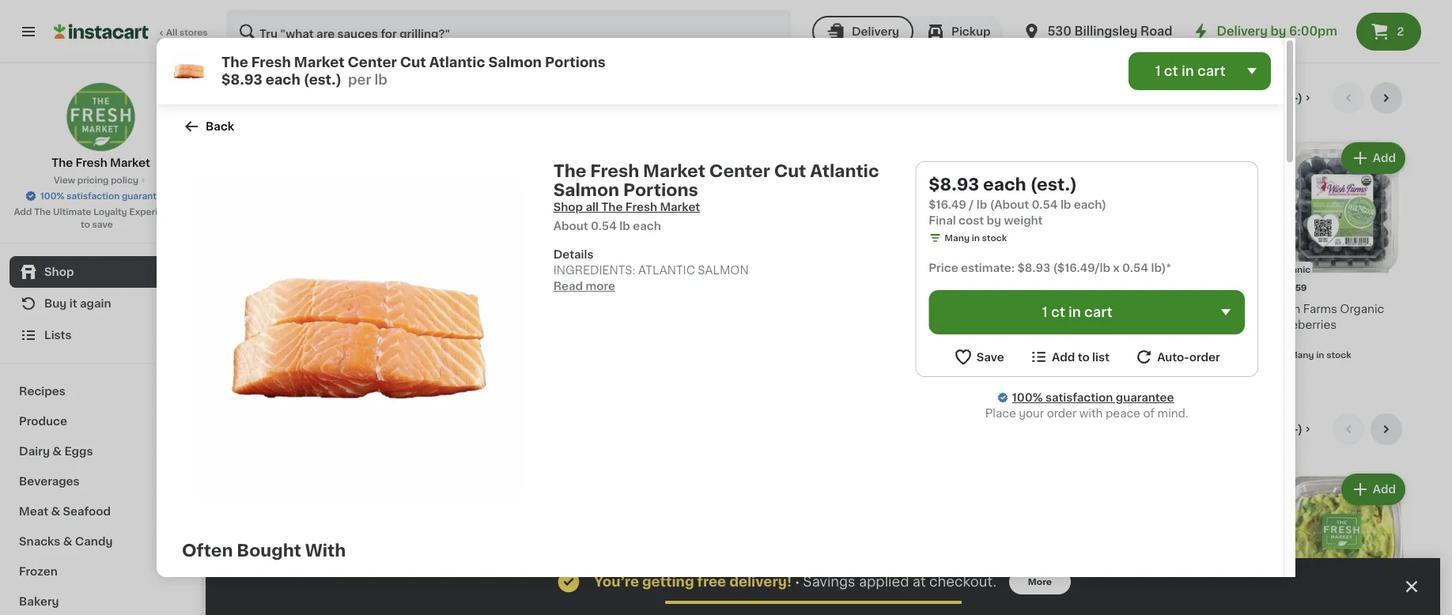 Task type: locate. For each thing, give the bounding box(es) containing it.
1 horizontal spatial salmon
[[554, 182, 620, 198]]

$8.93 up fresh fruit at top left
[[222, 73, 262, 87]]

each inside organic bananas $0.99 / lb about 0.4 lb each
[[441, 332, 462, 341]]

2 horizontal spatial market
[[643, 163, 706, 179]]

the for the fresh market center cut atlantic salmon portions $8.93 each (est.) per lb
[[222, 56, 248, 69]]

the inside the fresh market center cut atlantic salmon portions shop all the fresh market about 0.54 lb each
[[554, 163, 587, 179]]

0 vertical spatial 1 ct in cart field
[[1129, 52, 1272, 90]]

$
[[241, 284, 246, 292], [389, 284, 394, 292], [685, 284, 691, 292], [981, 284, 987, 292], [1129, 284, 1135, 292], [1277, 284, 1283, 292]]

2 horizontal spatial $8.93
[[1018, 263, 1051, 274]]

3 $ from the left
[[685, 284, 691, 292]]

1 vertical spatial view
[[54, 176, 75, 185]]

oz down blueberries
[[1282, 335, 1292, 344]]

1 vertical spatial item carousel region
[[237, 414, 1409, 616]]

/ inside organic bananas $0.99 / lb about 0.4 lb each
[[414, 319, 418, 328]]

guarantee
[[122, 192, 168, 201], [1116, 392, 1175, 404]]

lb)*
[[1152, 263, 1172, 274]]

the inside the fresh market center cut atlantic salmon portions $8.93 each (est.) per lb
[[222, 56, 248, 69]]

all left (40+)
[[1257, 93, 1270, 104]]

/ up 0.4 at the bottom of the page
[[414, 319, 418, 328]]

many down auto-
[[1142, 367, 1167, 376]]

/ up 'cost' on the right
[[970, 199, 974, 210]]

1 horizontal spatial cut
[[774, 163, 807, 179]]

1 horizontal spatial satisfaction
[[1046, 392, 1114, 404]]

$ for 13
[[685, 284, 691, 292]]

6 down wish
[[1274, 335, 1280, 344]]

add button for wish farms organic blueberries
[[1343, 144, 1405, 173]]

portions inside the fresh market center cut atlantic salmon portions shop all the fresh market about 0.54 lb each
[[624, 182, 698, 198]]

1 vertical spatial oz
[[1142, 351, 1153, 360]]

$8.93
[[222, 73, 262, 87], [929, 176, 980, 193], [1018, 263, 1051, 274]]

weight
[[1005, 215, 1043, 226]]

fresh left fruit
[[237, 90, 286, 106]]

(est.) up fruit
[[304, 73, 342, 87]]

center
[[348, 56, 397, 69], [710, 163, 771, 179]]

0 vertical spatial by
[[1271, 26, 1287, 37]]

lb right 0.4 at the bottom of the page
[[431, 332, 439, 341]]

$ 5 49
[[981, 283, 1012, 300]]

many in stock down the wish farms organic blueberries 6 oz
[[1290, 351, 1352, 360]]

many in stock down auto-
[[1142, 367, 1204, 376]]

more
[[1029, 578, 1052, 587]]

organic up $0.99
[[385, 304, 430, 315]]

1 ct in cart field down "road" at the right of the page
[[1129, 52, 1272, 90]]

cart up list
[[1085, 306, 1113, 319]]

salmon inside the fresh market center cut atlantic salmon portions $8.93 each (est.) per lb
[[489, 56, 542, 69]]

package
[[1051, 304, 1098, 315]]

0 vertical spatial order
[[1190, 352, 1221, 363]]

6 left 59
[[1283, 283, 1294, 300]]

to left list
[[1078, 352, 1090, 363]]

0 vertical spatial cut
[[400, 56, 426, 69]]

details button
[[554, 247, 897, 263]]

about down $0.99
[[385, 332, 412, 341]]

$ inside $ 1 89
[[241, 284, 246, 292]]

fresh inside the fresh market center cut atlantic salmon portions shop all the fresh market about 0.54 lb each
[[591, 163, 640, 179]]

stock for strawberries package
[[1031, 335, 1056, 344]]

market for the fresh market center cut atlantic salmon portions shop all the fresh market about 0.54 lb each
[[643, 163, 706, 179]]

fresh up fresh fruit at top left
[[251, 56, 291, 69]]

guarantee up of
[[1116, 392, 1175, 404]]

0 vertical spatial 0.54
[[1032, 199, 1058, 210]]

1 horizontal spatial guarantee
[[1116, 392, 1175, 404]]

$ down the atlantic
[[685, 284, 691, 292]]

each
[[266, 73, 301, 87], [984, 176, 1027, 193], [633, 221, 661, 232], [426, 282, 457, 294], [441, 332, 462, 341]]

add inside add the ultimate loyalty experience to save
[[14, 208, 32, 216]]

main content containing fresh fruit
[[206, 63, 1441, 616]]

fresh for the fresh market
[[76, 157, 107, 169]]

$ left 89
[[241, 284, 246, 292]]

$ inside the $ 7 69
[[1129, 284, 1135, 292]]

1 vertical spatial cut
[[774, 163, 807, 179]]

delivery
[[1217, 26, 1268, 37], [852, 26, 900, 37]]

many in stock
[[945, 234, 1007, 243], [253, 335, 316, 344], [994, 335, 1056, 344], [1290, 351, 1352, 360], [1142, 367, 1204, 376]]

100% satisfaction guarantee down the view pricing policy link
[[40, 192, 168, 201]]

530 billingsley road
[[1048, 26, 1173, 37]]

more
[[586, 281, 616, 292]]

None search field
[[226, 9, 792, 54]]

stock down the avocado
[[291, 335, 316, 344]]

0 horizontal spatial order
[[1047, 408, 1077, 419]]

1 horizontal spatial market
[[294, 56, 345, 69]]

1 vertical spatial salmon
[[554, 182, 620, 198]]

all inside the fresh market center cut atlantic salmon portions shop all the fresh market about 0.54 lb each
[[586, 202, 599, 213]]

1 vertical spatial /
[[414, 319, 418, 328]]

add the ultimate loyalty experience to save link
[[13, 206, 189, 231]]

portions inside the fresh market center cut atlantic salmon portions $8.93 each (est.) per lb
[[545, 56, 606, 69]]

salmon for the fresh market center cut atlantic salmon portions shop all the fresh market about 0.54 lb each
[[554, 182, 620, 198]]

0 horizontal spatial by
[[987, 215, 1002, 226]]

recipes link
[[9, 377, 192, 407]]

view left (30+)
[[1227, 424, 1254, 435]]

0 horizontal spatial 49
[[555, 284, 567, 292]]

strawberries down $ 5 49
[[978, 304, 1048, 315]]

1 ct in cart down "road" at the right of the page
[[1156, 64, 1226, 78]]

$ for 7
[[1129, 284, 1135, 292]]

$0.99
[[385, 319, 412, 328]]

0 horizontal spatial /
[[414, 319, 418, 328]]

guarantee up experience at top left
[[122, 192, 168, 201]]

(est.) inside $8.93 each (est.) $16.49 / lb (about 0.54 lb each) final cost by weight
[[1031, 176, 1078, 193]]

0 vertical spatial about
[[554, 221, 588, 232]]

0.54 right x
[[1123, 263, 1149, 274]]

delivery for delivery by 6:00pm
[[1217, 26, 1268, 37]]

&
[[52, 446, 62, 457], [51, 506, 60, 518], [63, 537, 72, 548]]

$ left 39
[[389, 284, 394, 292]]

0 vertical spatial shop
[[554, 202, 583, 213]]

oz inside united exports blueberries, fresh, jumbo 9.8 oz container
[[1142, 351, 1153, 360]]

1 vertical spatial 0.54
[[591, 221, 617, 232]]

organic inside organic bananas $0.99 / lb about 0.4 lb each
[[385, 304, 430, 315]]

view for view pricing policy
[[54, 176, 75, 185]]

1 item carousel region from the top
[[237, 82, 1409, 401]]

1 horizontal spatial ct
[[1052, 306, 1066, 319]]

49 down details
[[555, 284, 567, 292]]

instacart logo image
[[54, 22, 149, 41]]

(est.) up 'each)'
[[1031, 176, 1078, 193]]

1 horizontal spatial 49
[[999, 284, 1012, 292]]

each down "fresh"
[[633, 221, 661, 232]]

& left "candy" at left bottom
[[63, 537, 72, 548]]

1 horizontal spatial 5
[[987, 283, 998, 300]]

$ for 0
[[389, 284, 394, 292]]

recipes
[[19, 386, 65, 397]]

2 vertical spatial 0.54
[[1123, 263, 1149, 274]]

add inside button
[[1052, 352, 1076, 363]]

1 horizontal spatial /
[[970, 199, 974, 210]]

0 horizontal spatial delivery
[[852, 26, 900, 37]]

shop left the
[[554, 202, 583, 213]]

0 vertical spatial view
[[1227, 93, 1254, 104]]

0 horizontal spatial portions
[[545, 56, 606, 69]]

beverages link
[[9, 467, 192, 497]]

2 vertical spatial (est.)
[[461, 282, 494, 294]]

add to list
[[1052, 352, 1110, 363]]

with
[[1080, 408, 1103, 419]]

about inside organic bananas $0.99 / lb about 0.4 lb each
[[385, 332, 412, 341]]

6 inside the wish farms organic blueberries 6 oz
[[1274, 335, 1280, 344]]

shop up buy at the left of page
[[44, 267, 74, 278]]

order
[[1190, 352, 1221, 363], [1047, 408, 1077, 419]]

market up market
[[643, 163, 706, 179]]

0 horizontal spatial $8.93
[[222, 73, 262, 87]]

2 item carousel region from the top
[[237, 414, 1409, 616]]

0 vertical spatial portions
[[545, 56, 606, 69]]

1 vertical spatial all
[[586, 202, 599, 213]]

getting
[[642, 576, 694, 589]]

$ left 59
[[1277, 284, 1283, 292]]

many in stock down 'cost' on the right
[[945, 234, 1007, 243]]

$ inside $ 5 49
[[981, 284, 987, 292]]

1 vertical spatial center
[[710, 163, 771, 179]]

5 $ from the left
[[1129, 284, 1135, 292]]

1 ct in cart field
[[1129, 52, 1272, 90], [929, 290, 1246, 335]]

add button for organic strawberries
[[899, 144, 960, 173]]

1 horizontal spatial $8.93
[[929, 176, 980, 193]]

exports
[[1166, 304, 1209, 315]]

$8.93 up strawberries package in the right of the page
[[1018, 263, 1051, 274]]

lists link
[[9, 320, 192, 351]]

fresh inside the fresh market center cut atlantic salmon portions $8.93 each (est.) per lb
[[251, 56, 291, 69]]

1 vertical spatial about
[[385, 332, 412, 341]]

all left the
[[586, 202, 599, 213]]

1 horizontal spatial strawberries
[[978, 304, 1048, 315]]

0 horizontal spatial to
[[81, 220, 90, 229]]

atlantic inside the fresh market center cut atlantic salmon portions $8.93 each (est.) per lb
[[429, 56, 485, 69]]

buy it again link
[[9, 288, 192, 320]]

avocado
[[268, 304, 317, 315]]

order inside button
[[1190, 352, 1221, 363]]

1 horizontal spatial portions
[[624, 182, 698, 198]]

0 vertical spatial $8.93
[[222, 73, 262, 87]]

1
[[1156, 64, 1161, 78], [246, 283, 254, 300], [1043, 306, 1048, 319], [237, 319, 241, 328]]

& right meat
[[51, 506, 60, 518]]

1 horizontal spatial atlantic
[[810, 163, 880, 179]]

cut inside the fresh market center cut atlantic salmon portions $8.93 each (est.) per lb
[[400, 56, 426, 69]]

49 down estimate:
[[999, 284, 1012, 292]]

all left (30+)
[[1257, 424, 1270, 435]]

stock down 'cost' on the right
[[982, 234, 1007, 243]]

0 horizontal spatial 100%
[[40, 192, 64, 201]]

5 left read
[[543, 283, 554, 300]]

0 vertical spatial 1 ct in cart
[[1156, 64, 1226, 78]]

1 49 from the left
[[555, 284, 567, 292]]

snacks & candy
[[19, 537, 113, 548]]

center inside the fresh market center cut atlantic salmon portions $8.93 each (est.) per lb
[[348, 56, 397, 69]]

market inside the fresh market center cut atlantic salmon portions $8.93 each (est.) per lb
[[294, 56, 345, 69]]

1 vertical spatial 100%
[[1013, 392, 1043, 404]]

each up bananas
[[426, 282, 457, 294]]

0 vertical spatial salmon
[[489, 56, 542, 69]]

many
[[945, 234, 970, 243], [253, 335, 278, 344], [994, 335, 1019, 344], [1290, 351, 1315, 360], [1142, 367, 1167, 376]]

1 horizontal spatial to
[[1078, 352, 1090, 363]]

1 5 from the left
[[543, 283, 554, 300]]

4 $ from the left
[[981, 284, 987, 292]]

1 horizontal spatial 0.54
[[1032, 199, 1058, 210]]

delivery!
[[730, 576, 792, 589]]

0 horizontal spatial salmon
[[489, 56, 542, 69]]

organic down $8.79 element
[[830, 304, 874, 315]]

ct down hass
[[243, 319, 252, 328]]

$8.93 up $16.49
[[929, 176, 980, 193]]

0 horizontal spatial 5
[[543, 283, 554, 300]]

1 horizontal spatial order
[[1190, 352, 1221, 363]]

lb up 0.4 at the bottom of the page
[[420, 319, 428, 328]]

0 horizontal spatial oz
[[1142, 351, 1153, 360]]

in
[[1182, 64, 1195, 78], [972, 234, 980, 243], [1069, 306, 1082, 319], [280, 335, 289, 344], [1021, 335, 1029, 344], [1317, 351, 1325, 360], [1169, 367, 1177, 376]]

cart up view all (40+) popup button
[[1198, 64, 1226, 78]]

details ingredients: atlantic salmon read more
[[554, 249, 749, 292]]

1 $ from the left
[[241, 284, 246, 292]]

by down "(about"
[[987, 215, 1002, 226]]

100% up ultimate
[[40, 192, 64, 201]]

$ down estimate:
[[981, 284, 987, 292]]

1 left 89
[[246, 283, 254, 300]]

by left '6:00pm'
[[1271, 26, 1287, 37]]

0 horizontal spatial 6
[[1274, 335, 1280, 344]]

$ inside $ 0 39
[[389, 284, 394, 292]]

6
[[1283, 283, 1294, 300], [1274, 335, 1280, 344]]

policy
[[111, 176, 139, 185]]

$ 13
[[685, 283, 709, 300]]

0.54 inside $8.93 each (est.) $16.49 / lb (about 0.54 lb each) final cost by weight
[[1032, 199, 1058, 210]]

$8.93 inside the fresh market center cut atlantic salmon portions $8.93 each (est.) per lb
[[222, 73, 262, 87]]

list
[[1093, 352, 1110, 363]]

(est.) up bananas
[[461, 282, 494, 294]]

all
[[166, 28, 177, 37]]

many up save in the right of the page
[[994, 335, 1019, 344]]

order left with
[[1047, 408, 1077, 419]]

$ inside $ 6 59
[[1277, 284, 1283, 292]]

2 vertical spatial all
[[1257, 424, 1270, 435]]

product group
[[534, 139, 669, 349], [682, 139, 817, 395], [830, 139, 965, 349], [978, 139, 1113, 349], [1126, 139, 1261, 381], [1274, 139, 1409, 365], [237, 471, 373, 616], [1274, 471, 1409, 616]]

0 horizontal spatial market
[[110, 157, 150, 169]]

market for the fresh market
[[110, 157, 150, 169]]

1 ct in cart field down ($16.49/lb
[[929, 290, 1246, 335]]

stock down the wish farms organic blueberries 6 oz
[[1327, 351, 1352, 360]]

stock down strawberries package in the right of the page
[[1031, 335, 1056, 344]]

final
[[929, 215, 956, 226]]

each down bananas
[[441, 332, 462, 341]]

1 vertical spatial shop
[[44, 267, 74, 278]]

strawberries down $8.79 element
[[877, 304, 947, 315]]

view all (40+) button
[[1220, 82, 1321, 114]]

all for view all (40+)
[[1257, 93, 1270, 104]]

satisfaction
[[67, 192, 120, 201], [1046, 392, 1114, 404]]

many in stock down strawberries package in the right of the page
[[994, 335, 1056, 344]]

& for meat
[[51, 506, 60, 518]]

(est.) inside $0.39 each (estimated) element
[[461, 282, 494, 294]]

delivery inside button
[[852, 26, 900, 37]]

the for the fresh market
[[52, 157, 73, 169]]

lb right per
[[375, 73, 388, 87]]

0 vertical spatial center
[[348, 56, 397, 69]]

each inside the fresh market center cut atlantic salmon portions shop all the fresh market about 0.54 lb each
[[633, 221, 661, 232]]

fresh up pricing
[[76, 157, 107, 169]]

shop link
[[9, 256, 192, 288]]

add to list button
[[1029, 347, 1110, 367]]

again
[[80, 298, 111, 309]]

shop inside the fresh market center cut atlantic salmon portions shop all the fresh market about 0.54 lb each
[[554, 202, 583, 213]]

to left "save"
[[81, 220, 90, 229]]

0 vertical spatial 6
[[1283, 283, 1294, 300]]

each up "(about"
[[984, 176, 1027, 193]]

0 horizontal spatial satisfaction
[[67, 192, 120, 201]]

100%
[[40, 192, 64, 201], [1013, 392, 1043, 404]]

atlantic
[[639, 265, 695, 276]]

add the ultimate loyalty experience to save
[[14, 208, 180, 229]]

1 vertical spatial order
[[1047, 408, 1077, 419]]

& for dairy
[[52, 446, 62, 457]]

0 vertical spatial 100% satisfaction guarantee
[[40, 192, 168, 201]]

49 inside 5 49
[[555, 284, 567, 292]]

1 vertical spatial 1 ct in cart
[[1043, 306, 1113, 319]]

many in stock for wish farms organic blueberries
[[1290, 351, 1352, 360]]

49
[[555, 284, 567, 292], [999, 284, 1012, 292]]

lb inside the fresh market center cut atlantic salmon portions shop all the fresh market about 0.54 lb each
[[620, 221, 631, 232]]

market inside the fresh market link
[[110, 157, 150, 169]]

1 vertical spatial guarantee
[[1116, 392, 1175, 404]]

2 vertical spatial &
[[63, 537, 72, 548]]

2 vertical spatial $8.93
[[1018, 263, 1051, 274]]

100% satisfaction guarantee up with
[[1013, 392, 1175, 404]]

1 vertical spatial satisfaction
[[1046, 392, 1114, 404]]

0 horizontal spatial ct
[[243, 319, 252, 328]]

0 horizontal spatial atlantic
[[429, 56, 485, 69]]

wish farms organic blueberries 6 oz
[[1274, 304, 1385, 344]]

organic right farms
[[1341, 304, 1385, 315]]

0 vertical spatial /
[[970, 199, 974, 210]]

0 horizontal spatial 0.54
[[591, 221, 617, 232]]

0 horizontal spatial guarantee
[[122, 192, 168, 201]]

about up details
[[554, 221, 588, 232]]

5 down estimate:
[[987, 283, 998, 300]]

fresh up the
[[591, 163, 640, 179]]

view left (40+)
[[1227, 93, 1254, 104]]

stock down the auto-order
[[1179, 367, 1204, 376]]

(40+)
[[1273, 93, 1303, 104]]

item carousel region containing fresh fruit
[[237, 82, 1409, 401]]

$ inside $ 13
[[685, 284, 691, 292]]

1 ct in cart down ($16.49/lb
[[1043, 306, 1113, 319]]

1 horizontal spatial center
[[710, 163, 771, 179]]

100% up your
[[1013, 392, 1043, 404]]

market inside the fresh market center cut atlantic salmon portions shop all the fresh market about 0.54 lb each
[[643, 163, 706, 179]]

satisfaction down pricing
[[67, 192, 120, 201]]

2
[[1398, 26, 1405, 37]]

each inside $8.93 each (est.) $16.49 / lb (about 0.54 lb each) final cost by weight
[[984, 176, 1027, 193]]

place
[[986, 408, 1017, 419]]

many down blueberries
[[1290, 351, 1315, 360]]

stores
[[180, 28, 208, 37]]

view
[[1227, 93, 1254, 104], [54, 176, 75, 185], [1227, 424, 1254, 435]]

of
[[1144, 408, 1155, 419]]

all for view all (30+)
[[1257, 424, 1270, 435]]

0 vertical spatial all
[[1257, 93, 1270, 104]]

dairy & eggs link
[[9, 437, 192, 467]]

0 vertical spatial atlantic
[[429, 56, 485, 69]]

0 vertical spatial guarantee
[[122, 192, 168, 201]]

1 strawberries from the left
[[877, 304, 947, 315]]

1 horizontal spatial 100% satisfaction guarantee
[[1013, 392, 1175, 404]]

cut inside the fresh market center cut atlantic salmon portions shop all the fresh market about 0.54 lb each
[[774, 163, 807, 179]]

$8.79 element
[[830, 281, 965, 302]]

6 $ from the left
[[1277, 284, 1283, 292]]

delivery by 6:00pm
[[1217, 26, 1338, 37]]

0 vertical spatial (est.)
[[304, 73, 342, 87]]

2 $ from the left
[[389, 284, 394, 292]]

atlantic inside the fresh market center cut atlantic salmon portions shop all the fresh market about 0.54 lb each
[[810, 163, 880, 179]]

back button
[[182, 117, 234, 136]]

strawberries inside button
[[877, 304, 947, 315]]

ct down "road" at the right of the page
[[1165, 64, 1179, 78]]

0 vertical spatial item carousel region
[[237, 82, 1409, 401]]

100% satisfaction guarantee
[[40, 192, 168, 201], [1013, 392, 1175, 404]]

by inside $8.93 each (est.) $16.49 / lb (about 0.54 lb each) final cost by weight
[[987, 215, 1002, 226]]

save button
[[954, 347, 1005, 367]]

1 vertical spatial atlantic
[[810, 163, 880, 179]]

each up fresh fruit at top left
[[266, 73, 301, 87]]

($16.49/lb
[[1054, 263, 1111, 274]]

cut
[[400, 56, 426, 69], [774, 163, 807, 179]]

0 horizontal spatial strawberries
[[877, 304, 947, 315]]

1 vertical spatial portions
[[624, 182, 698, 198]]

organic up 59
[[1275, 266, 1311, 274]]

the fresh market
[[52, 157, 150, 169]]

salmon inside the fresh market center cut atlantic salmon portions shop all the fresh market about 0.54 lb each
[[554, 182, 620, 198]]

produce
[[19, 416, 67, 427]]

center inside the fresh market center cut atlantic salmon portions shop all the fresh market about 0.54 lb each
[[710, 163, 771, 179]]

oz down the 'jumbo'
[[1142, 351, 1153, 360]]

2 horizontal spatial ct
[[1165, 64, 1179, 78]]

main content
[[206, 63, 1441, 616]]

meat
[[19, 506, 48, 518]]

order down fresh,
[[1190, 352, 1221, 363]]

mind.
[[1158, 408, 1189, 419]]

1 horizontal spatial shop
[[554, 202, 583, 213]]

market up fruit
[[294, 56, 345, 69]]

1 horizontal spatial about
[[554, 221, 588, 232]]

1 horizontal spatial (est.)
[[461, 282, 494, 294]]

many down hass avocado 1 ct
[[253, 335, 278, 344]]

1 vertical spatial $8.93
[[929, 176, 980, 193]]

hass avocado 1 ct
[[237, 304, 317, 328]]

2 button
[[1357, 13, 1422, 51]]

2 49 from the left
[[999, 284, 1012, 292]]

the inside add the ultimate loyalty experience to save
[[34, 208, 51, 216]]

$ left the 69
[[1129, 284, 1135, 292]]

& left eggs
[[52, 446, 62, 457]]

0.54 down the
[[591, 221, 617, 232]]

satisfaction up place your order with peace of mind.
[[1046, 392, 1114, 404]]

lb down the
[[620, 221, 631, 232]]

about
[[554, 221, 588, 232], [385, 332, 412, 341]]

market up policy on the left
[[110, 157, 150, 169]]

1 vertical spatial &
[[51, 506, 60, 518]]

view all (30+) button
[[1221, 414, 1321, 446]]

0 horizontal spatial center
[[348, 56, 397, 69]]

1 vertical spatial to
[[1078, 352, 1090, 363]]

portions for the fresh market center cut atlantic salmon portions $8.93 each (est.) per lb
[[545, 56, 606, 69]]

stock for united exports blueberries, fresh, jumbo
[[1179, 367, 1204, 376]]

& for snacks
[[63, 537, 72, 548]]

0.54 up weight at right
[[1032, 199, 1058, 210]]

item carousel region
[[237, 82, 1409, 401], [237, 414, 1409, 616]]

1 vertical spatial 6
[[1274, 335, 1280, 344]]

0 vertical spatial to
[[81, 220, 90, 229]]

add button for strawberries package
[[1047, 144, 1108, 173]]

many in stock down hass avocado 1 ct
[[253, 335, 316, 344]]



Task type: vqa. For each thing, say whether or not it's contained in the screenshot.
BANANAS
yes



Task type: describe. For each thing, give the bounding box(es) containing it.
view all (30+)
[[1227, 424, 1303, 435]]

$7.69 original price: $9.89 element
[[1126, 281, 1261, 302]]

delivery for delivery
[[852, 26, 900, 37]]

salmon for the fresh market center cut atlantic salmon portions $8.93 each (est.) per lb
[[489, 56, 542, 69]]

candy
[[75, 537, 113, 548]]

salmon
[[698, 265, 749, 276]]

place your order with peace of mind.
[[986, 408, 1189, 419]]

ultimate
[[53, 208, 91, 216]]

add button for 49
[[603, 144, 664, 173]]

dairy
[[19, 446, 50, 457]]

the for the fresh market center cut atlantic salmon portions shop all the fresh market about 0.54 lb each
[[554, 163, 587, 179]]

bought
[[237, 542, 301, 559]]

0 horizontal spatial shop
[[44, 267, 74, 278]]

back
[[206, 121, 234, 132]]

1 horizontal spatial by
[[1271, 26, 1287, 37]]

organic up 13
[[683, 266, 719, 274]]

530
[[1048, 26, 1072, 37]]

$8.93 inside $8.93 each (est.) $16.49 / lb (about 0.54 lb each) final cost by weight
[[929, 176, 980, 193]]

product group containing 7
[[1126, 139, 1261, 381]]

price
[[929, 263, 959, 274]]

the fresh market center cut atlantic salmon portions shop all the fresh market about 0.54 lb each
[[554, 163, 880, 232]]

applied
[[859, 576, 910, 589]]

price estimate: $8.93 ($16.49/lb x 0.54 lb)*
[[929, 263, 1172, 274]]

organic bananas $0.99 / lb about 0.4 lb each
[[385, 304, 480, 341]]

auto-order
[[1158, 352, 1221, 363]]

each inside the fresh market center cut atlantic salmon portions $8.93 each (est.) per lb
[[266, 73, 301, 87]]

center for the fresh market center cut atlantic salmon portions shop all the fresh market about 0.54 lb each
[[710, 163, 771, 179]]

snacks
[[19, 537, 60, 548]]

product group containing 6
[[1274, 139, 1409, 365]]

more button
[[1010, 570, 1071, 595]]

$16.49
[[929, 199, 967, 210]]

add button for united exports blueberries, fresh, jumbo
[[1195, 144, 1257, 173]]

read more button
[[554, 279, 616, 294]]

(30+)
[[1273, 424, 1303, 435]]

center for the fresh market center cut atlantic salmon portions $8.93 each (est.) per lb
[[348, 56, 397, 69]]

many in stock for united exports blueberries, fresh, jumbo
[[1142, 367, 1204, 376]]

cut for the fresh market center cut atlantic salmon portions shop all the fresh market about 0.54 lb each
[[774, 163, 807, 179]]

lists
[[44, 330, 72, 341]]

portions for the fresh market center cut atlantic salmon portions shop all the fresh market about 0.54 lb each
[[624, 182, 698, 198]]

many for wish farms organic blueberries
[[1290, 351, 1315, 360]]

$ for 1
[[241, 284, 246, 292]]

1 horizontal spatial cart
[[1198, 64, 1226, 78]]

many for hass avocado
[[253, 335, 278, 344]]

delivery button
[[813, 16, 914, 47]]

auto-
[[1158, 352, 1190, 363]]

save
[[92, 220, 113, 229]]

the fresh market center cut atlantic salmon portions image
[[195, 174, 524, 503]]

many in stock for strawberries package
[[994, 335, 1056, 344]]

item carousel region containing view all (30+)
[[237, 414, 1409, 616]]

wish
[[1274, 304, 1301, 315]]

pickup button
[[914, 16, 1004, 47]]

free
[[698, 576, 727, 589]]

9.8
[[1126, 351, 1140, 360]]

blueberries,
[[1126, 320, 1192, 331]]

at
[[913, 576, 926, 589]]

$ for 5
[[981, 284, 987, 292]]

meat & seafood
[[19, 506, 111, 518]]

$2.59
[[274, 288, 305, 299]]

59
[[1296, 284, 1308, 292]]

100% satisfaction guarantee link
[[1013, 390, 1175, 406]]

united exports blueberries, fresh, jumbo 9.8 oz container
[[1126, 304, 1229, 360]]

all stores link
[[54, 9, 209, 54]]

view for view all (40+)
[[1227, 93, 1254, 104]]

atlantic for the fresh market center cut atlantic salmon portions $8.93 each (est.) per lb
[[429, 56, 485, 69]]

to inside add the ultimate loyalty experience to save
[[81, 220, 90, 229]]

ct inside hass avocado 1 ct
[[243, 319, 252, 328]]

organic inside button
[[830, 304, 874, 315]]

peace
[[1106, 408, 1141, 419]]

jumbo
[[1126, 336, 1165, 347]]

100% inside 'button'
[[40, 192, 64, 201]]

$13.19 original price: $16.49 element
[[682, 281, 817, 302]]

produce link
[[9, 407, 192, 437]]

per
[[348, 73, 371, 87]]

fruit
[[290, 90, 331, 106]]

1 vertical spatial 1 ct in cart field
[[929, 290, 1246, 335]]

13
[[691, 283, 709, 300]]

seafood
[[63, 506, 111, 518]]

the
[[602, 202, 623, 213]]

with
[[305, 542, 346, 559]]

100% satisfaction guarantee inside 'button'
[[40, 192, 168, 201]]

6:00pm
[[1290, 26, 1338, 37]]

1 down "road" at the right of the page
[[1156, 64, 1161, 78]]

1 horizontal spatial 1 ct in cart
[[1156, 64, 1226, 78]]

service type group
[[813, 16, 1004, 47]]

market for the fresh market center cut atlantic salmon portions $8.93 each (est.) per lb
[[294, 56, 345, 69]]

buy it again
[[44, 298, 111, 309]]

checkout.
[[930, 576, 997, 589]]

(about
[[990, 199, 1030, 210]]

0.4
[[414, 332, 428, 341]]

many down 'cost' on the right
[[945, 234, 970, 243]]

1 inside hass avocado 1 ct
[[237, 319, 241, 328]]

stock for wish farms organic blueberries
[[1327, 351, 1352, 360]]

89
[[255, 284, 267, 292]]

fresh inside main content
[[237, 90, 286, 106]]

bakery
[[19, 597, 59, 608]]

the fresh market center cut atlantic salmon portions $8.93 each (est.) per lb
[[222, 56, 606, 87]]

view all (40+)
[[1227, 93, 1303, 104]]

view pricing policy link
[[54, 174, 148, 187]]

atlantic for the fresh market center cut atlantic salmon portions shop all the fresh market about 0.54 lb each
[[810, 163, 880, 179]]

(est.) inside the fresh market center cut atlantic salmon portions $8.93 each (est.) per lb
[[304, 73, 342, 87]]

to inside button
[[1078, 352, 1090, 363]]

billingsley
[[1075, 26, 1138, 37]]

experience
[[129, 208, 180, 216]]

it
[[69, 298, 77, 309]]

$1.89 original price: $2.59 element
[[237, 281, 373, 302]]

market
[[660, 202, 700, 213]]

2 strawberries from the left
[[978, 304, 1048, 315]]

estimate:
[[961, 263, 1015, 274]]

guarantee inside 'button'
[[122, 192, 168, 201]]

0 horizontal spatial 1 ct in cart
[[1043, 306, 1113, 319]]

$8.93 each (est.) $16.49 / lb (about 0.54 lb each) final cost by weight
[[929, 176, 1107, 226]]

the fresh market logo image
[[66, 82, 136, 152]]

united
[[1126, 304, 1163, 315]]

product group containing 13
[[682, 139, 817, 395]]

cut for the fresh market center cut atlantic salmon portions $8.93 each (est.) per lb
[[400, 56, 426, 69]]

1 vertical spatial 100% satisfaction guarantee
[[1013, 392, 1175, 404]]

satisfaction inside 'button'
[[67, 192, 120, 201]]

lb left 'each)'
[[1061, 199, 1072, 210]]

buy
[[44, 298, 67, 309]]

about inside the fresh market center cut atlantic salmon portions shop all the fresh market about 0.54 lb each
[[554, 221, 588, 232]]

cost
[[959, 215, 984, 226]]

1 horizontal spatial 6
[[1283, 283, 1294, 300]]

100% satisfaction guarantee button
[[25, 187, 177, 203]]

many in stock for hass avocado
[[253, 335, 316, 344]]

bananas
[[433, 304, 480, 315]]

bakery link
[[9, 587, 192, 616]]

many for united exports blueberries, fresh, jumbo
[[1142, 367, 1167, 376]]

organic strawberries button
[[830, 139, 965, 349]]

frozen link
[[9, 557, 192, 587]]

strawberries package
[[978, 304, 1098, 315]]

1 left package
[[1043, 306, 1048, 319]]

49 inside $ 5 49
[[999, 284, 1012, 292]]

fresh for the fresh market center cut atlantic salmon portions shop all the fresh market about 0.54 lb each
[[591, 163, 640, 179]]

many for strawberries package
[[994, 335, 1019, 344]]

2 5 from the left
[[987, 283, 998, 300]]

beverages
[[19, 476, 80, 487]]

oz inside the wish farms organic blueberries 6 oz
[[1282, 335, 1292, 344]]

$ 7 69
[[1129, 283, 1158, 300]]

lb up 'cost' on the right
[[977, 199, 988, 210]]

you're
[[594, 576, 639, 589]]

$0.39 each (estimated) element
[[385, 281, 521, 302]]

lb inside the fresh market center cut atlantic salmon portions $8.93 each (est.) per lb
[[375, 73, 388, 87]]

view for view all (30+)
[[1227, 424, 1254, 435]]

0 horizontal spatial cart
[[1085, 306, 1113, 319]]

savings
[[803, 576, 856, 589]]

organic strawberries
[[830, 304, 947, 315]]

snacks & candy link
[[9, 527, 192, 557]]

organic inside the wish farms organic blueberries 6 oz
[[1341, 304, 1385, 315]]

$ for 6
[[1277, 284, 1283, 292]]

39
[[408, 284, 420, 292]]

organic up 5 49
[[535, 266, 571, 274]]

fresh for the fresh market center cut atlantic salmon portions $8.93 each (est.) per lb
[[251, 56, 291, 69]]

0.54 inside the fresh market center cut atlantic salmon portions shop all the fresh market about 0.54 lb each
[[591, 221, 617, 232]]

/ inside $8.93 each (est.) $16.49 / lb (about 0.54 lb each) final cost by weight
[[970, 199, 974, 210]]

container
[[1155, 351, 1198, 360]]

treatment tracker modal dialog
[[206, 559, 1441, 616]]

• savings applied at checkout.
[[795, 576, 997, 589]]

stock for hass avocado
[[291, 335, 316, 344]]

each)
[[1074, 199, 1107, 210]]

road
[[1141, 26, 1173, 37]]

1 horizontal spatial 100%
[[1013, 392, 1043, 404]]



